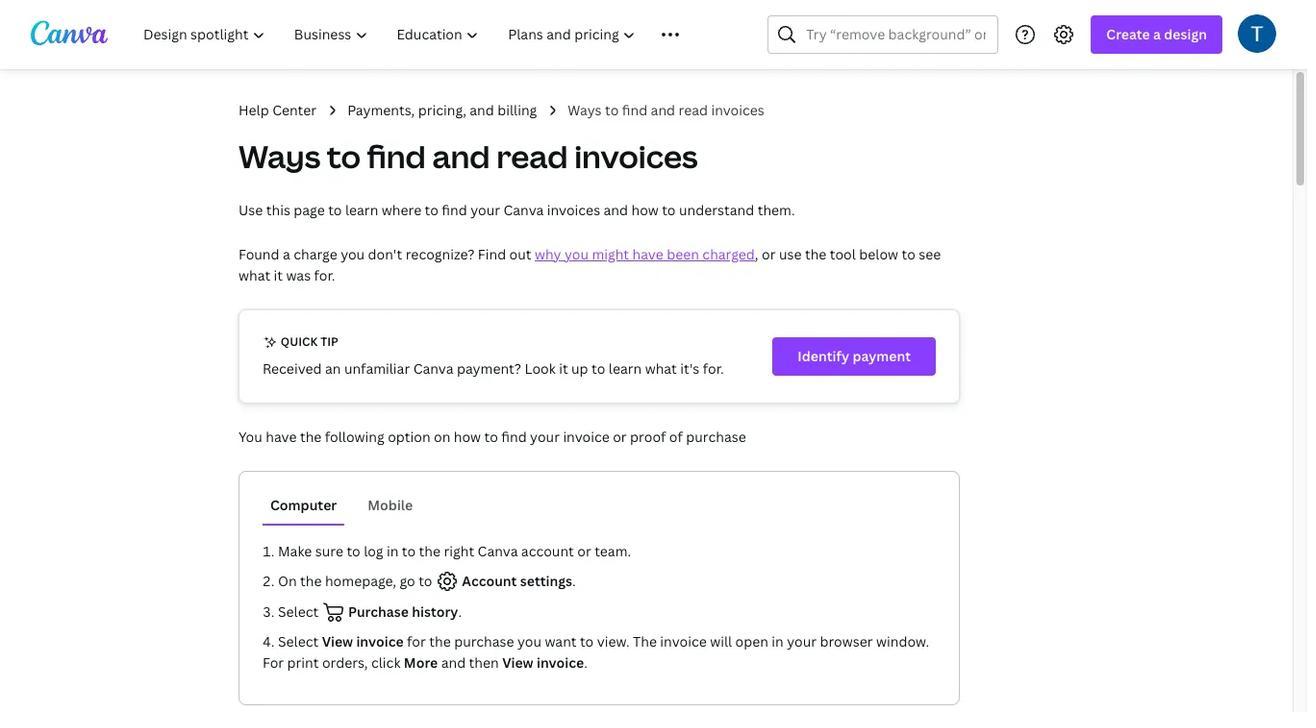 Task type: vqa. For each thing, say whether or not it's contained in the screenshot.
PRESENTATION corresponding to "Presentation by Sir Aqui" link on the bottom of page
no



Task type: describe. For each thing, give the bounding box(es) containing it.
0 vertical spatial invoices
[[711, 101, 765, 119]]

received an unfamiliar canva payment? look it up to learn what it's for.
[[263, 360, 724, 378]]

find
[[478, 245, 506, 264]]

create
[[1107, 25, 1150, 43]]

to up the go at the bottom left of the page
[[402, 543, 416, 561]]

the inside , or use the tool below to see what it was for.
[[805, 245, 827, 264]]

center
[[272, 101, 317, 119]]

to up been
[[662, 201, 676, 219]]

more
[[404, 654, 438, 672]]

payments,
[[347, 101, 415, 119]]

a for found
[[283, 245, 290, 264]]

was
[[286, 266, 311, 285]]

. for history
[[458, 603, 462, 621]]

1 horizontal spatial learn
[[609, 360, 642, 378]]

invoice inside for the purchase you want to view. the invoice will open in your browser window. for print orders, click
[[660, 633, 707, 651]]

option
[[388, 428, 431, 446]]

create a design button
[[1091, 15, 1223, 54]]

0 vertical spatial purchase
[[686, 428, 746, 446]]

2 vertical spatial .
[[584, 654, 588, 672]]

make sure to log in to the right canva account or team.
[[278, 543, 631, 561]]

where
[[382, 201, 422, 219]]

2 vertical spatial invoices
[[547, 201, 600, 219]]

to inside , or use the tool below to see what it was for.
[[902, 245, 916, 264]]

ways to find and read invoices link
[[568, 100, 765, 121]]

team.
[[595, 543, 631, 561]]

you have the following option on how to find your invoice or proof of purchase
[[239, 428, 746, 446]]

quick tip
[[278, 334, 338, 350]]

or inside , or use the tool below to see what it was for.
[[762, 245, 776, 264]]

been
[[667, 245, 699, 264]]

below
[[859, 245, 898, 264]]

what inside , or use the tool below to see what it was for.
[[239, 266, 270, 285]]

invoice left proof
[[563, 428, 610, 446]]

out
[[509, 245, 532, 264]]

found a charge you don't recognize? find out why you might have been charged
[[239, 245, 755, 264]]

and inside "link"
[[470, 101, 494, 119]]

proof
[[630, 428, 666, 446]]

tara schultz image
[[1238, 14, 1276, 52]]

tip
[[320, 334, 338, 350]]

the right on
[[300, 572, 322, 591]]

account
[[521, 543, 574, 561]]

see
[[919, 245, 941, 264]]

to left log
[[347, 543, 360, 561]]

sure
[[315, 543, 343, 561]]

0 horizontal spatial read
[[496, 136, 568, 177]]

find inside the ways to find and read invoices link
[[622, 101, 648, 119]]

account
[[462, 572, 517, 591]]

will
[[710, 633, 732, 651]]

the left following
[[300, 428, 322, 446]]

log
[[364, 543, 383, 561]]

in inside for the purchase you want to view. the invoice will open in your browser window. for print orders, click
[[772, 633, 784, 651]]

payment?
[[457, 360, 521, 378]]

help center
[[239, 101, 317, 119]]

you for don't
[[341, 245, 365, 264]]

mobile
[[368, 496, 413, 515]]

an
[[325, 360, 341, 378]]

pricing,
[[418, 101, 466, 119]]

use
[[239, 201, 263, 219]]

1 vertical spatial it
[[559, 360, 568, 378]]

help center link
[[239, 100, 317, 121]]

want
[[545, 633, 577, 651]]

up
[[571, 360, 588, 378]]

might
[[592, 245, 629, 264]]

identify
[[798, 347, 850, 366]]

mobile button
[[360, 488, 421, 524]]

it inside , or use the tool below to see what it was for.
[[274, 266, 283, 285]]

don't
[[368, 245, 402, 264]]

Try "remove background" or "brand kit" search field
[[806, 16, 986, 53]]

it's
[[680, 360, 700, 378]]

quick
[[281, 334, 318, 350]]

billing
[[498, 101, 537, 119]]

identify payment
[[798, 347, 911, 366]]

understand
[[679, 201, 754, 219]]

create a design
[[1107, 25, 1207, 43]]

computer
[[270, 496, 337, 515]]

for the purchase you want to view. the invoice will open in your browser window. for print orders, click
[[263, 633, 929, 672]]

to right page
[[328, 201, 342, 219]]

on
[[434, 428, 451, 446]]

found
[[239, 245, 279, 264]]

to inside for the purchase you want to view. the invoice will open in your browser window. for print orders, click
[[580, 633, 594, 651]]

look
[[525, 360, 556, 378]]

0 vertical spatial canva
[[504, 201, 544, 219]]

why you might have been charged link
[[535, 245, 755, 264]]

page
[[294, 201, 325, 219]]

for
[[407, 633, 426, 651]]

why
[[535, 245, 561, 264]]

select for select view invoice
[[278, 633, 319, 651]]

0 horizontal spatial how
[[454, 428, 481, 446]]

ways inside the ways to find and read invoices link
[[568, 101, 602, 119]]

account settings
[[459, 572, 572, 591]]

invoice down want
[[537, 654, 584, 672]]

on
[[278, 572, 297, 591]]

computer button
[[263, 488, 345, 524]]

1 horizontal spatial have
[[632, 245, 663, 264]]



Task type: locate. For each thing, give the bounding box(es) containing it.
. for settings
[[572, 572, 576, 591]]

0 horizontal spatial ways
[[239, 136, 321, 177]]

ways down help center link
[[239, 136, 321, 177]]

1 vertical spatial a
[[283, 245, 290, 264]]

select view invoice
[[278, 633, 404, 651]]

1 horizontal spatial or
[[613, 428, 627, 446]]

for. down charge
[[314, 266, 335, 285]]

0 vertical spatial learn
[[345, 201, 378, 219]]

payment
[[853, 347, 911, 366]]

the right use
[[805, 245, 827, 264]]

invoice up click
[[356, 633, 404, 651]]

and
[[470, 101, 494, 119], [651, 101, 675, 119], [432, 136, 490, 177], [604, 201, 628, 219], [441, 654, 466, 672]]

your left browser
[[787, 633, 817, 651]]

2 vertical spatial your
[[787, 633, 817, 651]]

learn
[[345, 201, 378, 219], [609, 360, 642, 378]]

2 vertical spatial canva
[[478, 543, 518, 561]]

them.
[[758, 201, 795, 219]]

select up print
[[278, 633, 319, 651]]

1 horizontal spatial you
[[518, 633, 542, 651]]

1 vertical spatial what
[[645, 360, 677, 378]]

0 horizontal spatial you
[[341, 245, 365, 264]]

0 horizontal spatial .
[[458, 603, 462, 621]]

0 horizontal spatial it
[[274, 266, 283, 285]]

ways right the billing
[[568, 101, 602, 119]]

0 vertical spatial .
[[572, 572, 576, 591]]

you for want
[[518, 633, 542, 651]]

purchase
[[348, 603, 409, 621]]

the inside for the purchase you want to view. the invoice will open in your browser window. for print orders, click
[[429, 633, 451, 651]]

charged
[[703, 245, 755, 264]]

it left was
[[274, 266, 283, 285]]

,
[[755, 245, 759, 264]]

to down 'payments,'
[[327, 136, 361, 177]]

to right on
[[484, 428, 498, 446]]

for.
[[314, 266, 335, 285], [703, 360, 724, 378]]

you left want
[[518, 633, 542, 651]]

click
[[371, 654, 401, 672]]

2 horizontal spatial your
[[787, 633, 817, 651]]

, or use the tool below to see what it was for.
[[239, 245, 941, 285]]

you inside for the purchase you want to view. the invoice will open in your browser window. for print orders, click
[[518, 633, 542, 651]]

to right up
[[592, 360, 605, 378]]

it left up
[[559, 360, 568, 378]]

a for create
[[1153, 25, 1161, 43]]

0 vertical spatial have
[[632, 245, 663, 264]]

right
[[444, 543, 474, 561]]

1 horizontal spatial it
[[559, 360, 568, 378]]

canva left payment?
[[413, 360, 454, 378]]

1 vertical spatial learn
[[609, 360, 642, 378]]

a up was
[[283, 245, 290, 264]]

0 horizontal spatial have
[[266, 428, 297, 446]]

in right log
[[387, 543, 399, 561]]

1 vertical spatial for.
[[703, 360, 724, 378]]

1 horizontal spatial how
[[631, 201, 659, 219]]

1 vertical spatial select
[[278, 633, 319, 651]]

window.
[[876, 633, 929, 651]]

design
[[1164, 25, 1207, 43]]

2 horizontal spatial .
[[584, 654, 588, 672]]

0 vertical spatial read
[[679, 101, 708, 119]]

payments, pricing, and billing
[[347, 101, 537, 119]]

1 horizontal spatial read
[[679, 101, 708, 119]]

0 vertical spatial or
[[762, 245, 776, 264]]

have right you
[[266, 428, 297, 446]]

purchase up then
[[454, 633, 514, 651]]

received
[[263, 360, 322, 378]]

1 horizontal spatial a
[[1153, 25, 1161, 43]]

1 vertical spatial .
[[458, 603, 462, 621]]

use this page to learn where to find your canva invoices and how to understand them.
[[239, 201, 795, 219]]

1 vertical spatial your
[[530, 428, 560, 446]]

or left proof
[[613, 428, 627, 446]]

view.
[[597, 633, 630, 651]]

0 vertical spatial ways to find and read invoices
[[568, 101, 765, 119]]

select for select
[[278, 603, 322, 621]]

more and then view invoice .
[[404, 654, 588, 672]]

the left right
[[419, 543, 441, 561]]

1 horizontal spatial ways
[[568, 101, 602, 119]]

0 vertical spatial in
[[387, 543, 399, 561]]

a
[[1153, 25, 1161, 43], [283, 245, 290, 264]]

0 vertical spatial ways
[[568, 101, 602, 119]]

your inside for the purchase you want to view. the invoice will open in your browser window. for print orders, click
[[787, 633, 817, 651]]

learn left where at top left
[[345, 201, 378, 219]]

1 horizontal spatial purchase
[[686, 428, 746, 446]]

then
[[469, 654, 499, 672]]

what
[[239, 266, 270, 285], [645, 360, 677, 378]]

top level navigation element
[[131, 15, 722, 54], [131, 15, 722, 54]]

the
[[633, 633, 657, 651]]

find
[[622, 101, 648, 119], [367, 136, 426, 177], [442, 201, 467, 219], [501, 428, 527, 446]]

1 horizontal spatial what
[[645, 360, 677, 378]]

canva up account
[[478, 543, 518, 561]]

purchase right of
[[686, 428, 746, 446]]

invoice left will
[[660, 633, 707, 651]]

orders,
[[322, 654, 368, 672]]

in right open
[[772, 633, 784, 651]]

1 horizontal spatial view
[[502, 654, 533, 672]]

0 vertical spatial how
[[631, 201, 659, 219]]

1 vertical spatial ways
[[239, 136, 321, 177]]

to right where at top left
[[425, 201, 439, 219]]

canva
[[504, 201, 544, 219], [413, 360, 454, 378], [478, 543, 518, 561]]

use
[[779, 245, 802, 264]]

it
[[274, 266, 283, 285], [559, 360, 568, 378]]

0 vertical spatial select
[[278, 603, 322, 621]]

1 select from the top
[[278, 603, 322, 621]]

what down "found"
[[239, 266, 270, 285]]

0 vertical spatial it
[[274, 266, 283, 285]]

0 horizontal spatial view
[[322, 633, 353, 651]]

1 vertical spatial view
[[502, 654, 533, 672]]

learn right up
[[609, 360, 642, 378]]

0 vertical spatial your
[[471, 201, 500, 219]]

0 horizontal spatial for.
[[314, 266, 335, 285]]

read
[[679, 101, 708, 119], [496, 136, 568, 177]]

you
[[239, 428, 262, 446]]

invoice
[[563, 428, 610, 446], [356, 633, 404, 651], [660, 633, 707, 651], [537, 654, 584, 672]]

0 vertical spatial for.
[[314, 266, 335, 285]]

a left design
[[1153, 25, 1161, 43]]

0 horizontal spatial or
[[577, 543, 591, 561]]

select down on
[[278, 603, 322, 621]]

open
[[735, 633, 769, 651]]

0 horizontal spatial your
[[471, 201, 500, 219]]

ways to find and read invoices
[[568, 101, 765, 119], [239, 136, 698, 177]]

to right the billing
[[605, 101, 619, 119]]

a inside create a design dropdown button
[[1153, 25, 1161, 43]]

1 horizontal spatial your
[[530, 428, 560, 446]]

0 horizontal spatial what
[[239, 266, 270, 285]]

help
[[239, 101, 269, 119]]

0 horizontal spatial learn
[[345, 201, 378, 219]]

to right the go at the bottom left of the page
[[419, 572, 432, 591]]

2 select from the top
[[278, 633, 319, 651]]

1 vertical spatial or
[[613, 428, 627, 446]]

1 vertical spatial ways to find and read invoices
[[239, 136, 698, 177]]

your up find on the left top of the page
[[471, 201, 500, 219]]

your down look
[[530, 428, 560, 446]]

purchase inside for the purchase you want to view. the invoice will open in your browser window. for print orders, click
[[454, 633, 514, 651]]

how right on
[[454, 428, 481, 446]]

to left see
[[902, 245, 916, 264]]

view
[[322, 633, 353, 651], [502, 654, 533, 672]]

1 vertical spatial canva
[[413, 360, 454, 378]]

make
[[278, 543, 312, 561]]

view up orders,
[[322, 633, 353, 651]]

in
[[387, 543, 399, 561], [772, 633, 784, 651]]

0 horizontal spatial purchase
[[454, 633, 514, 651]]

canva up out
[[504, 201, 544, 219]]

recognize?
[[406, 245, 475, 264]]

how up why you might have been charged link on the top of the page
[[631, 201, 659, 219]]

select
[[278, 603, 322, 621], [278, 633, 319, 651]]

1 horizontal spatial .
[[572, 572, 576, 591]]

tool
[[830, 245, 856, 264]]

you left don't
[[341, 245, 365, 264]]

0 vertical spatial what
[[239, 266, 270, 285]]

0 vertical spatial view
[[322, 633, 353, 651]]

1 horizontal spatial in
[[772, 633, 784, 651]]

for. inside , or use the tool below to see what it was for.
[[314, 266, 335, 285]]

1 vertical spatial how
[[454, 428, 481, 446]]

1 vertical spatial in
[[772, 633, 784, 651]]

your
[[471, 201, 500, 219], [530, 428, 560, 446], [787, 633, 817, 651]]

for. right 'it's'
[[703, 360, 724, 378]]

unfamiliar
[[344, 360, 410, 378]]

you
[[341, 245, 365, 264], [565, 245, 589, 264], [518, 633, 542, 651]]

of
[[669, 428, 683, 446]]

the right the for
[[429, 633, 451, 651]]

charge
[[294, 245, 337, 264]]

purchase
[[686, 428, 746, 446], [454, 633, 514, 651]]

go
[[400, 572, 415, 591]]

1 vertical spatial purchase
[[454, 633, 514, 651]]

browser
[[820, 633, 873, 651]]

view right then
[[502, 654, 533, 672]]

0 horizontal spatial in
[[387, 543, 399, 561]]

history
[[412, 603, 458, 621]]

print
[[287, 654, 319, 672]]

settings
[[520, 572, 572, 591]]

1 horizontal spatial for.
[[703, 360, 724, 378]]

or right ,
[[762, 245, 776, 264]]

following
[[325, 428, 384, 446]]

2 vertical spatial or
[[577, 543, 591, 561]]

what left 'it's'
[[645, 360, 677, 378]]

0 vertical spatial a
[[1153, 25, 1161, 43]]

you right why
[[565, 245, 589, 264]]

have left been
[[632, 245, 663, 264]]

on the homepage, go to
[[278, 572, 436, 591]]

0 horizontal spatial a
[[283, 245, 290, 264]]

purchase history
[[345, 603, 458, 621]]

ways
[[568, 101, 602, 119], [239, 136, 321, 177]]

1 vertical spatial have
[[266, 428, 297, 446]]

1 vertical spatial read
[[496, 136, 568, 177]]

to right want
[[580, 633, 594, 651]]

have
[[632, 245, 663, 264], [266, 428, 297, 446]]

1 vertical spatial invoices
[[574, 136, 698, 177]]

payments, pricing, and billing link
[[347, 100, 537, 121]]

this
[[266, 201, 290, 219]]

homepage,
[[325, 572, 396, 591]]

.
[[572, 572, 576, 591], [458, 603, 462, 621], [584, 654, 588, 672]]

or left the team. at the bottom of the page
[[577, 543, 591, 561]]

2 horizontal spatial or
[[762, 245, 776, 264]]

for
[[263, 654, 284, 672]]

2 horizontal spatial you
[[565, 245, 589, 264]]

identify payment link
[[773, 338, 936, 376]]



